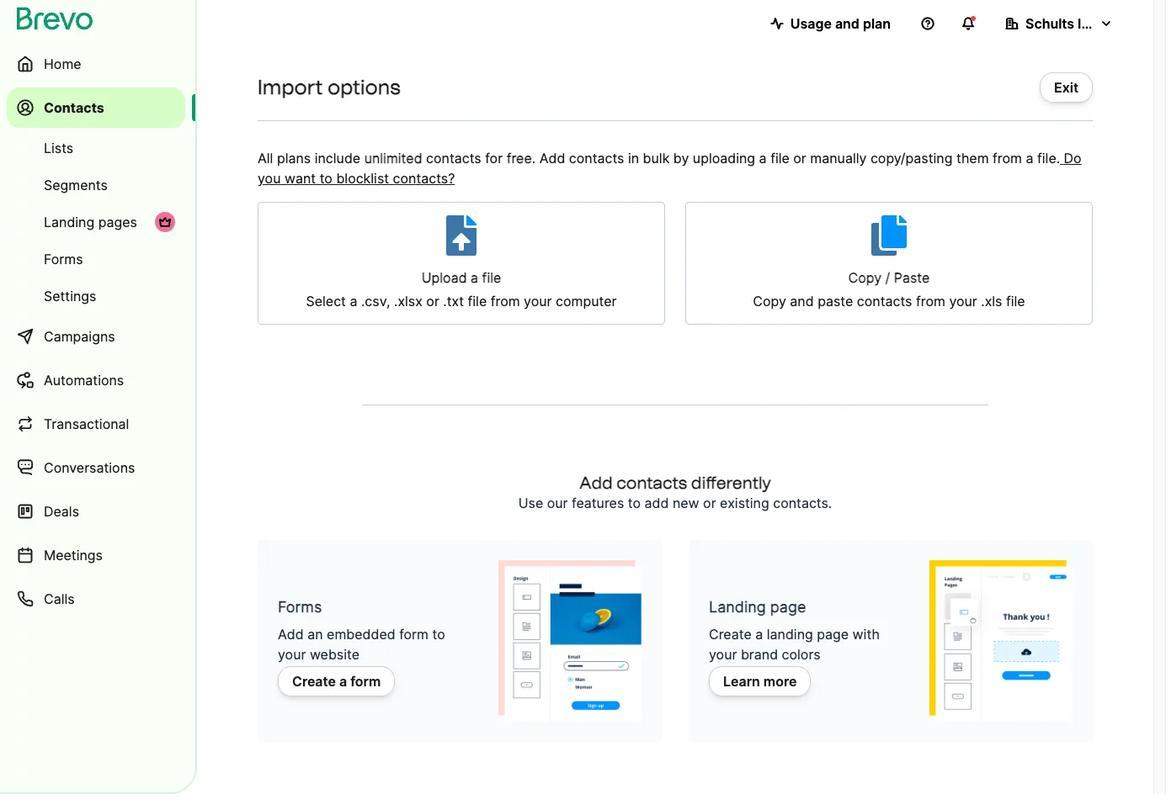 Task type: vqa. For each thing, say whether or not it's contained in the screenshot.
Active LINK
no



Task type: describe. For each thing, give the bounding box(es) containing it.
create a form
[[292, 674, 381, 691]]

exit link
[[1040, 72, 1093, 103]]

0 vertical spatial forms
[[44, 251, 83, 268]]

campaigns
[[44, 328, 115, 345]]

add contacts differently use our features to add new or existing contacts.
[[518, 473, 832, 512]]

existing
[[720, 495, 769, 512]]

all
[[258, 150, 273, 167]]

learn more link
[[709, 667, 811, 697]]

landing
[[767, 627, 813, 643]]

copy/pasting
[[871, 150, 953, 167]]

.xls
[[981, 293, 1002, 310]]

add for differently
[[579, 473, 613, 493]]

page inside create a landing page with your brand colors
[[817, 627, 849, 643]]

do you want to blocklist contacts?
[[258, 150, 1082, 187]]

lists
[[44, 140, 73, 157]]

contacts?
[[393, 170, 455, 187]]

segments link
[[7, 168, 185, 202]]

lists link
[[7, 131, 185, 165]]

contacts
[[44, 99, 104, 116]]

your inside create a landing page with your brand colors
[[709, 647, 737, 664]]

or inside upload a file select a .csv, .xlsx or .txt file from your computer
[[426, 293, 439, 310]]

computer
[[556, 293, 617, 310]]

landing for landing pages
[[44, 214, 95, 231]]

contacts inside add contacts differently use our features to add new or existing contacts.
[[617, 473, 687, 493]]

segments
[[44, 177, 108, 194]]

options
[[328, 75, 401, 99]]

an
[[308, 627, 323, 643]]

manually
[[810, 150, 867, 167]]

contacts link
[[7, 88, 185, 128]]

schults
[[1026, 15, 1075, 32]]

automations
[[44, 372, 124, 389]]

calls
[[44, 591, 75, 608]]

create for create a form
[[292, 674, 336, 691]]

0 vertical spatial page
[[770, 599, 806, 616]]

create a landing page with your brand colors
[[709, 627, 880, 664]]

want
[[285, 170, 316, 187]]

conversations
[[44, 460, 135, 477]]

learn more
[[723, 674, 797, 691]]

upload
[[422, 269, 467, 286]]

transactional link
[[7, 404, 185, 445]]

bulk
[[643, 150, 670, 167]]

unlimited
[[364, 150, 422, 167]]

all plans include unlimited contacts for free . add contacts in bulk by uploading a file or manually copy/pasting them from a file.
[[258, 150, 1060, 167]]

your inside upload a file select a .csv, .xlsx or .txt file from your computer
[[524, 293, 552, 310]]

a right uploading
[[759, 150, 767, 167]]

usage
[[790, 15, 832, 32]]

learn
[[723, 674, 760, 691]]

a inside "link"
[[339, 674, 347, 691]]

landing pages
[[44, 214, 137, 231]]

inc
[[1078, 15, 1098, 32]]

add for embedded
[[278, 627, 304, 643]]

with
[[853, 627, 880, 643]]

website
[[310, 647, 360, 664]]

in
[[628, 150, 639, 167]]

embedded
[[327, 627, 395, 643]]

/
[[886, 269, 890, 286]]

colors
[[782, 647, 821, 664]]

meetings link
[[7, 536, 185, 576]]

deals link
[[7, 492, 185, 532]]

our
[[547, 495, 568, 512]]

uploading
[[693, 150, 755, 167]]

your inside "copy / paste copy and paste contacts from your .xls file"
[[949, 293, 977, 310]]

for
[[485, 150, 503, 167]]

2 horizontal spatial from
[[993, 150, 1022, 167]]

deals
[[44, 504, 79, 520]]

from inside "copy / paste copy and paste contacts from your .xls file"
[[916, 293, 946, 310]]

file inside "copy / paste copy and paste contacts from your .xls file"
[[1006, 293, 1025, 310]]

to inside do you want to blocklist contacts?
[[320, 170, 333, 187]]

brand
[[741, 647, 778, 664]]

plan
[[863, 15, 891, 32]]

schults inc
[[1026, 15, 1098, 32]]

meetings
[[44, 547, 103, 564]]



Task type: locate. For each thing, give the bounding box(es) containing it.
from right the them
[[993, 150, 1022, 167]]

add
[[539, 150, 565, 167], [579, 473, 613, 493], [278, 627, 304, 643]]

create up brand
[[709, 627, 752, 643]]

include
[[315, 150, 361, 167]]

left___rvooi image
[[158, 216, 172, 229]]

create a form link
[[278, 667, 395, 697]]

a down the website
[[339, 674, 347, 691]]

a left file.
[[1026, 150, 1034, 167]]

2 vertical spatial add
[[278, 627, 304, 643]]

create
[[709, 627, 752, 643], [292, 674, 336, 691]]

paste
[[894, 269, 930, 286]]

settings link
[[7, 280, 185, 313]]

to inside add contacts differently use our features to add new or existing contacts.
[[628, 495, 641, 512]]

home link
[[7, 44, 185, 84]]

conversations link
[[7, 448, 185, 488]]

1 vertical spatial copy
[[753, 293, 786, 310]]

from
[[993, 150, 1022, 167], [491, 293, 520, 310], [916, 293, 946, 310]]

a left .csv,
[[350, 293, 357, 310]]

1 vertical spatial landing
[[709, 599, 766, 616]]

settings
[[44, 288, 96, 305]]

0 horizontal spatial landing
[[44, 214, 95, 231]]

a inside create a landing page with your brand colors
[[756, 627, 763, 643]]

form down the add an embedded form to your website
[[350, 674, 381, 691]]

from down paste
[[916, 293, 946, 310]]

1 horizontal spatial page
[[817, 627, 849, 643]]

blocklist
[[336, 170, 389, 187]]

or left the ".txt"
[[426, 293, 439, 310]]

or left manually
[[793, 150, 807, 167]]

transactional
[[44, 416, 129, 433]]

2 horizontal spatial or
[[793, 150, 807, 167]]

0 vertical spatial add
[[539, 150, 565, 167]]

contacts left in
[[569, 150, 624, 167]]

0 vertical spatial landing
[[44, 214, 95, 231]]

add inside add contacts differently use our features to add new or existing contacts.
[[579, 473, 613, 493]]

.txt
[[443, 293, 464, 310]]

0 horizontal spatial forms
[[44, 251, 83, 268]]

usage and plan button
[[757, 7, 904, 40]]

2 horizontal spatial add
[[579, 473, 613, 493]]

usage and plan
[[790, 15, 891, 32]]

0 vertical spatial copy
[[848, 269, 882, 286]]

page left with on the right bottom
[[817, 627, 849, 643]]

0 horizontal spatial to
[[320, 170, 333, 187]]

0 vertical spatial create
[[709, 627, 752, 643]]

add up features
[[579, 473, 613, 493]]

features
[[572, 495, 624, 512]]

by
[[674, 150, 689, 167]]

.csv,
[[361, 293, 390, 310]]

from inside upload a file select a .csv, .xlsx or .txt file from your computer
[[491, 293, 520, 310]]

page
[[770, 599, 806, 616], [817, 627, 849, 643]]

import options
[[258, 75, 401, 99]]

exit
[[1054, 79, 1079, 96]]

0 vertical spatial or
[[793, 150, 807, 167]]

create inside create a landing page with your brand colors
[[709, 627, 752, 643]]

2 vertical spatial or
[[703, 495, 716, 512]]

file right uploading
[[771, 150, 790, 167]]

1 horizontal spatial forms
[[278, 599, 322, 616]]

1 vertical spatial form
[[350, 674, 381, 691]]

1 vertical spatial to
[[628, 495, 641, 512]]

1 vertical spatial forms
[[278, 599, 322, 616]]

select
[[306, 293, 346, 310]]

file right .xls
[[1006, 293, 1025, 310]]

and left paste
[[790, 293, 814, 310]]

schults inc button
[[992, 7, 1127, 40]]

copy left /
[[848, 269, 882, 286]]

landing up brand
[[709, 599, 766, 616]]

differently
[[691, 473, 771, 493]]

landing down segments
[[44, 214, 95, 231]]

.xlsx
[[394, 293, 423, 310]]

create down the website
[[292, 674, 336, 691]]

copy left paste
[[753, 293, 786, 310]]

1 horizontal spatial create
[[709, 627, 752, 643]]

import
[[258, 75, 323, 99]]

1 horizontal spatial add
[[539, 150, 565, 167]]

from right the ".txt"
[[491, 293, 520, 310]]

file right upload
[[482, 269, 501, 286]]

contacts.
[[773, 495, 832, 512]]

landing pages link
[[7, 205, 185, 239]]

contacts up contacts?
[[426, 150, 481, 167]]

1 horizontal spatial or
[[703, 495, 716, 512]]

1 horizontal spatial and
[[835, 15, 860, 32]]

0 vertical spatial to
[[320, 170, 333, 187]]

form inside the add an embedded form to your website
[[399, 627, 429, 643]]

1 vertical spatial create
[[292, 674, 336, 691]]

file
[[771, 150, 790, 167], [482, 269, 501, 286], [468, 293, 487, 310], [1006, 293, 1025, 310]]

more
[[764, 674, 797, 691]]

0 horizontal spatial add
[[278, 627, 304, 643]]

to inside the add an embedded form to your website
[[432, 627, 445, 643]]

2 vertical spatial to
[[432, 627, 445, 643]]

you
[[258, 170, 281, 187]]

page up landing
[[770, 599, 806, 616]]

add an embedded form to your website
[[278, 627, 445, 664]]

0 vertical spatial form
[[399, 627, 429, 643]]

1 horizontal spatial from
[[916, 293, 946, 310]]

0 horizontal spatial and
[[790, 293, 814, 310]]

to down include
[[320, 170, 333, 187]]

to
[[320, 170, 333, 187], [628, 495, 641, 512], [432, 627, 445, 643]]

landing
[[44, 214, 95, 231], [709, 599, 766, 616]]

landing page
[[709, 599, 806, 616]]

0 horizontal spatial copy
[[753, 293, 786, 310]]

landing for landing page
[[709, 599, 766, 616]]

upload a file select a .csv, .xlsx or .txt file from your computer
[[306, 269, 617, 310]]

your left the website
[[278, 647, 306, 664]]

your inside the add an embedded form to your website
[[278, 647, 306, 664]]

add inside the add an embedded form to your website
[[278, 627, 304, 643]]

add
[[645, 495, 669, 512]]

0 horizontal spatial page
[[770, 599, 806, 616]]

your left computer on the top of page
[[524, 293, 552, 310]]

add left an
[[278, 627, 304, 643]]

contacts down /
[[857, 293, 912, 310]]

a up brand
[[756, 627, 763, 643]]

and inside "copy / paste copy and paste contacts from your .xls file"
[[790, 293, 814, 310]]

1 horizontal spatial form
[[399, 627, 429, 643]]

forms up 'settings'
[[44, 251, 83, 268]]

add right . on the left top of the page
[[539, 150, 565, 167]]

form
[[399, 627, 429, 643], [350, 674, 381, 691]]

1 horizontal spatial copy
[[848, 269, 882, 286]]

new
[[673, 495, 699, 512]]

0 horizontal spatial form
[[350, 674, 381, 691]]

2 horizontal spatial to
[[628, 495, 641, 512]]

use
[[518, 495, 543, 512]]

1 vertical spatial or
[[426, 293, 439, 310]]

a right upload
[[471, 269, 478, 286]]

contacts inside "copy / paste copy and paste contacts from your .xls file"
[[857, 293, 912, 310]]

0 horizontal spatial from
[[491, 293, 520, 310]]

forms
[[44, 251, 83, 268], [278, 599, 322, 616]]

and
[[835, 15, 860, 32], [790, 293, 814, 310]]

campaigns link
[[7, 317, 185, 357]]

or inside add contacts differently use our features to add new or existing contacts.
[[703, 495, 716, 512]]

0 horizontal spatial or
[[426, 293, 439, 310]]

0 vertical spatial and
[[835, 15, 860, 32]]

1 vertical spatial page
[[817, 627, 849, 643]]

do
[[1064, 150, 1082, 167]]

home
[[44, 56, 81, 72]]

copy / paste copy and paste contacts from your .xls file
[[753, 269, 1025, 310]]

create inside "link"
[[292, 674, 336, 691]]

file.
[[1037, 150, 1060, 167]]

contacts up add
[[617, 473, 687, 493]]

1 vertical spatial add
[[579, 473, 613, 493]]

form right embedded
[[399, 627, 429, 643]]

1 horizontal spatial to
[[432, 627, 445, 643]]

form inside create a form "link"
[[350, 674, 381, 691]]

your
[[524, 293, 552, 310], [949, 293, 977, 310], [278, 647, 306, 664], [709, 647, 737, 664]]

to right embedded
[[432, 627, 445, 643]]

1 horizontal spatial landing
[[709, 599, 766, 616]]

paste
[[818, 293, 853, 310]]

pages
[[98, 214, 137, 231]]

and inside 'button'
[[835, 15, 860, 32]]

0 horizontal spatial create
[[292, 674, 336, 691]]

and left plan
[[835, 15, 860, 32]]

.
[[532, 150, 536, 167]]

calls link
[[7, 579, 185, 620]]

forms link
[[7, 243, 185, 276]]

your up learn
[[709, 647, 737, 664]]

create for create a landing page with your brand colors
[[709, 627, 752, 643]]

forms up an
[[278, 599, 322, 616]]

contacts
[[426, 150, 481, 167], [569, 150, 624, 167], [857, 293, 912, 310], [617, 473, 687, 493]]

a
[[759, 150, 767, 167], [1026, 150, 1034, 167], [471, 269, 478, 286], [350, 293, 357, 310], [756, 627, 763, 643], [339, 674, 347, 691]]

plans
[[277, 150, 311, 167]]

to left add
[[628, 495, 641, 512]]

your left .xls
[[949, 293, 977, 310]]

1 vertical spatial and
[[790, 293, 814, 310]]

file right the ".txt"
[[468, 293, 487, 310]]

or right 'new'
[[703, 495, 716, 512]]

them
[[957, 150, 989, 167]]

free
[[507, 150, 532, 167]]

automations link
[[7, 360, 185, 401]]



